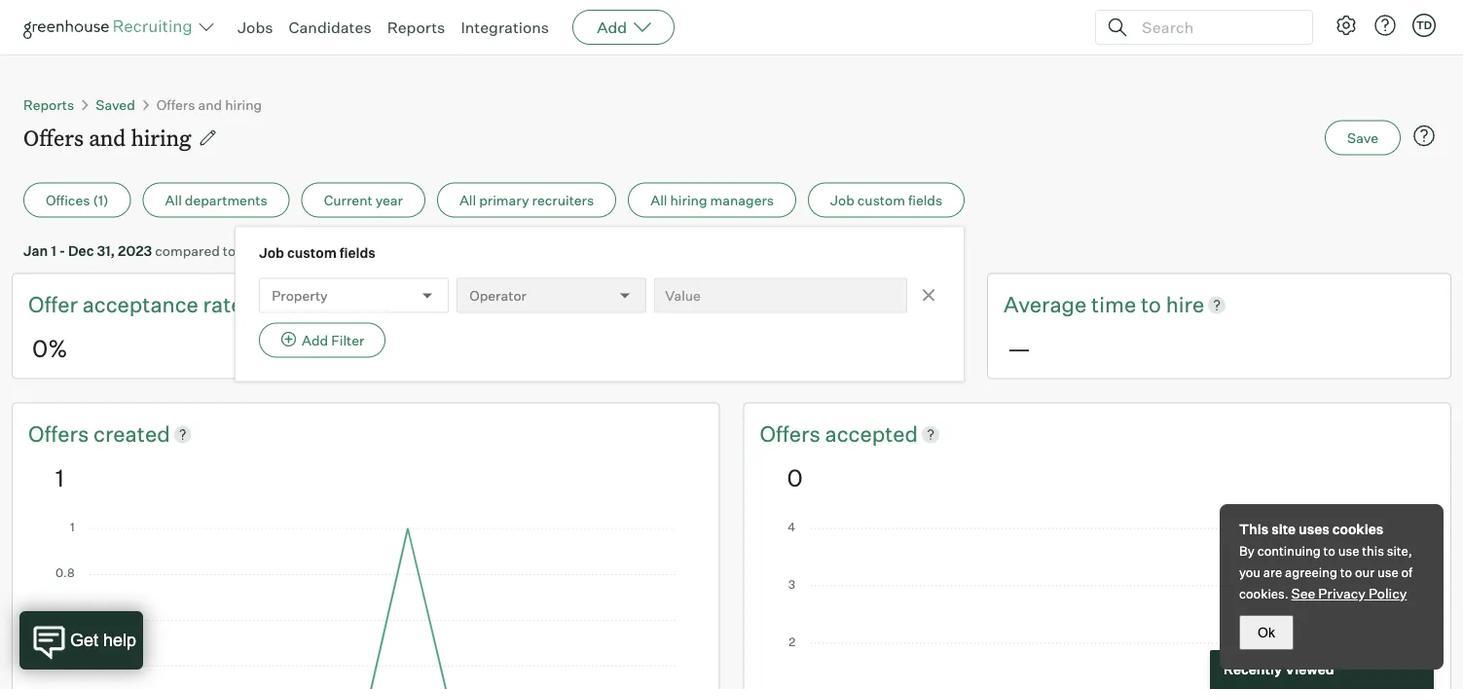 Task type: describe. For each thing, give the bounding box(es) containing it.
job custom fields button
[[808, 183, 965, 218]]

this
[[1362, 543, 1384, 559]]

offer
[[28, 291, 78, 318]]

2 - from the left
[[274, 242, 281, 259]]

1 vertical spatial job
[[259, 244, 284, 261]]

compared
[[155, 242, 220, 259]]

1 vertical spatial job custom fields
[[259, 244, 376, 261]]

current year button
[[301, 183, 425, 218]]

offices (1) button
[[23, 183, 131, 218]]

privacy
[[1318, 585, 1366, 602]]

continuing
[[1257, 543, 1321, 559]]

add button
[[573, 10, 675, 45]]

see
[[1291, 585, 1315, 602]]

1 horizontal spatial hiring
[[225, 96, 262, 113]]

to left hire
[[1141, 291, 1161, 318]]

viewed
[[1285, 661, 1334, 678]]

1 dec from the left
[[68, 242, 94, 259]]

2 dec from the left
[[284, 242, 309, 259]]

Search text field
[[1137, 13, 1295, 41]]

0 vertical spatial reports
[[387, 18, 445, 37]]

to down uses
[[1324, 543, 1336, 559]]

1 vertical spatial offers and hiring
[[23, 123, 191, 152]]

0 vertical spatial reports link
[[387, 18, 445, 37]]

offers down "0%"
[[28, 420, 93, 447]]

to left fill
[[653, 291, 674, 318]]

all departments
[[165, 191, 267, 208]]

job inside button
[[830, 191, 855, 208]]

see privacy policy
[[1291, 585, 1407, 602]]

policy
[[1369, 585, 1407, 602]]

1 - from the left
[[59, 242, 65, 259]]

time for fill
[[604, 291, 648, 318]]

0%
[[32, 334, 68, 363]]

to right compared
[[223, 242, 236, 259]]

hiring inside button
[[670, 191, 707, 208]]

current year
[[324, 191, 403, 208]]

2023
[[118, 242, 152, 259]]

fields inside button
[[908, 191, 943, 208]]

accepted link
[[825, 419, 918, 449]]

candidates
[[289, 18, 372, 37]]

1 31, from the left
[[97, 242, 115, 259]]

xychart image for 1
[[55, 523, 676, 689]]

average link for hire
[[1004, 290, 1091, 320]]

accepted
[[825, 420, 918, 447]]

average time to for hire
[[1004, 291, 1166, 318]]

add for add
[[597, 18, 627, 37]]

1 vertical spatial reports
[[23, 96, 74, 113]]

faq image
[[1413, 124, 1436, 147]]

jobs link
[[238, 18, 273, 37]]

agreeing
[[1285, 565, 1337, 580]]

primary
[[479, 191, 529, 208]]

0 vertical spatial offers and hiring
[[157, 96, 262, 113]]

Value text field
[[654, 278, 907, 313]]

offers up offices
[[23, 123, 84, 152]]

this
[[1239, 521, 1269, 538]]

fill
[[678, 291, 702, 318]]

our
[[1355, 565, 1375, 580]]

average for fill
[[516, 291, 599, 318]]

save button
[[1325, 120, 1401, 155]]

site
[[1272, 521, 1296, 538]]

add for add filter
[[302, 331, 328, 348]]

offices (1)
[[46, 191, 109, 208]]

save
[[1347, 129, 1378, 146]]

acceptance link
[[82, 290, 203, 320]]

are
[[1263, 565, 1282, 580]]

hire
[[1166, 291, 1204, 318]]

year
[[375, 191, 403, 208]]

time link for hire
[[1091, 290, 1141, 320]]

by
[[1239, 543, 1255, 559]]

cookies
[[1332, 521, 1384, 538]]

you
[[1239, 565, 1261, 580]]

0 horizontal spatial use
[[1338, 543, 1359, 559]]

job custom fields inside button
[[830, 191, 943, 208]]

0
[[787, 463, 803, 492]]

rate link
[[203, 290, 243, 320]]

time link for fill
[[604, 290, 653, 320]]

recently viewed
[[1224, 661, 1334, 678]]

2022
[[333, 242, 367, 259]]

acceptance
[[82, 291, 198, 318]]

offers and hiring link
[[157, 96, 262, 113]]

average for hire
[[1004, 291, 1087, 318]]

created
[[93, 420, 170, 447]]

average link for fill
[[516, 290, 604, 320]]

recruiters
[[532, 191, 594, 208]]

all departments button
[[143, 183, 290, 218]]

ok button
[[1239, 615, 1294, 650]]

greenhouse recruiting image
[[23, 16, 199, 39]]

1 horizontal spatial use
[[1377, 565, 1399, 580]]

to left our
[[1340, 565, 1352, 580]]

add filter button
[[259, 323, 386, 358]]



Task type: locate. For each thing, give the bounding box(es) containing it.
offers link for 1
[[28, 419, 93, 449]]

and down saved link
[[89, 123, 126, 152]]

all left primary
[[459, 191, 476, 208]]

2 horizontal spatial all
[[650, 191, 667, 208]]

all hiring managers
[[650, 191, 774, 208]]

0 horizontal spatial fields
[[339, 244, 376, 261]]

all inside button
[[165, 191, 182, 208]]

edit image
[[198, 128, 218, 147]]

1 horizontal spatial time link
[[1091, 290, 1141, 320]]

0 horizontal spatial -
[[59, 242, 65, 259]]

add
[[597, 18, 627, 37], [302, 331, 328, 348]]

saved
[[96, 96, 135, 113]]

configure image
[[1335, 14, 1358, 37]]

managers
[[710, 191, 774, 208]]

all primary recruiters button
[[437, 183, 616, 218]]

- down offices
[[59, 242, 65, 259]]

all left 'managers'
[[650, 191, 667, 208]]

departments
[[185, 191, 267, 208]]

0 vertical spatial add
[[597, 18, 627, 37]]

0 horizontal spatial time link
[[604, 290, 653, 320]]

0 horizontal spatial xychart image
[[55, 523, 676, 689]]

1 horizontal spatial xychart image
[[787, 523, 1408, 689]]

1 horizontal spatial all
[[459, 191, 476, 208]]

filter
[[331, 331, 365, 348]]

1 horizontal spatial fields
[[908, 191, 943, 208]]

average time to for fill
[[516, 291, 678, 318]]

jan down departments
[[239, 242, 263, 259]]

offers link for 0
[[760, 419, 825, 449]]

jan 1 - dec 31, 2023 compared to jan 1 - dec 31, 2022
[[23, 242, 367, 259]]

—
[[1008, 334, 1031, 363]]

all for all departments
[[165, 191, 182, 208]]

1 vertical spatial and
[[89, 123, 126, 152]]

offers and hiring
[[157, 96, 262, 113], [23, 123, 191, 152]]

1 horizontal spatial dec
[[284, 242, 309, 259]]

1 horizontal spatial time
[[1091, 291, 1136, 318]]

offers and hiring up "edit" icon
[[157, 96, 262, 113]]

use left of
[[1377, 565, 1399, 580]]

property
[[272, 287, 328, 304]]

average
[[516, 291, 599, 318], [1004, 291, 1087, 318]]

1 horizontal spatial reports link
[[387, 18, 445, 37]]

xychart image for 0
[[787, 523, 1408, 689]]

add inside button
[[302, 331, 328, 348]]

2 average from the left
[[1004, 291, 1087, 318]]

1 horizontal spatial -
[[274, 242, 281, 259]]

2 xychart image from the left
[[787, 523, 1408, 689]]

0 vertical spatial use
[[1338, 543, 1359, 559]]

integrations link
[[461, 18, 549, 37]]

all for all primary recruiters
[[459, 191, 476, 208]]

2 average time to from the left
[[1004, 291, 1166, 318]]

1 vertical spatial fields
[[339, 244, 376, 261]]

1 horizontal spatial custom
[[857, 191, 905, 208]]

fill link
[[678, 290, 702, 320]]

add inside popup button
[[597, 18, 627, 37]]

1 vertical spatial add
[[302, 331, 328, 348]]

offers link up 0
[[760, 419, 825, 449]]

2 time from the left
[[1091, 291, 1136, 318]]

0 horizontal spatial and
[[89, 123, 126, 152]]

fields
[[908, 191, 943, 208], [339, 244, 376, 261]]

offers
[[157, 96, 195, 113], [23, 123, 84, 152], [28, 420, 93, 447], [760, 420, 825, 447]]

all primary recruiters
[[459, 191, 594, 208]]

2 vertical spatial hiring
[[670, 191, 707, 208]]

1 horizontal spatial jan
[[239, 242, 263, 259]]

hiring
[[225, 96, 262, 113], [131, 123, 191, 152], [670, 191, 707, 208]]

1 vertical spatial hiring
[[131, 123, 191, 152]]

(1)
[[93, 191, 109, 208]]

site,
[[1387, 543, 1412, 559]]

time left hire
[[1091, 291, 1136, 318]]

1 xychart image from the left
[[55, 523, 676, 689]]

0 horizontal spatial average
[[516, 291, 599, 318]]

time for hire
[[1091, 291, 1136, 318]]

saved link
[[96, 96, 135, 113]]

1 offers link from the left
[[28, 419, 93, 449]]

to link
[[653, 290, 678, 320], [1141, 290, 1166, 320]]

current
[[324, 191, 373, 208]]

1 horizontal spatial 31,
[[312, 242, 330, 259]]

jan up offer in the top of the page
[[23, 242, 48, 259]]

offers link
[[28, 419, 93, 449], [760, 419, 825, 449]]

1 vertical spatial custom
[[287, 244, 337, 261]]

this site uses cookies
[[1239, 521, 1384, 538]]

0 horizontal spatial job
[[259, 244, 284, 261]]

job
[[830, 191, 855, 208], [259, 244, 284, 261]]

31, left 2023
[[97, 242, 115, 259]]

0 horizontal spatial 31,
[[97, 242, 115, 259]]

dec up property
[[284, 242, 309, 259]]

hiring left "edit" icon
[[131, 123, 191, 152]]

0 horizontal spatial job custom fields
[[259, 244, 376, 261]]

td button
[[1413, 14, 1436, 37]]

0 horizontal spatial average link
[[516, 290, 604, 320]]

use down the cookies
[[1338, 543, 1359, 559]]

reports right candidates link
[[387, 18, 445, 37]]

integrations
[[461, 18, 549, 37]]

1 average link from the left
[[516, 290, 604, 320]]

td button
[[1409, 10, 1440, 41]]

custom
[[857, 191, 905, 208], [287, 244, 337, 261]]

uses
[[1299, 521, 1330, 538]]

reports left saved link
[[23, 96, 74, 113]]

1 time from the left
[[604, 291, 648, 318]]

dec
[[68, 242, 94, 259], [284, 242, 309, 259]]

to link for hire
[[1141, 290, 1166, 320]]

2 31, from the left
[[312, 242, 330, 259]]

offer link
[[28, 290, 82, 320]]

2 horizontal spatial hiring
[[670, 191, 707, 208]]

1 vertical spatial reports link
[[23, 96, 74, 113]]

hiring down jobs
[[225, 96, 262, 113]]

0 horizontal spatial reports link
[[23, 96, 74, 113]]

1 jan from the left
[[23, 242, 48, 259]]

all for all hiring managers
[[650, 191, 667, 208]]

time link left 'fill' link
[[604, 290, 653, 320]]

1 horizontal spatial add
[[597, 18, 627, 37]]

1 horizontal spatial average
[[1004, 291, 1087, 318]]

0 vertical spatial hiring
[[225, 96, 262, 113]]

0 horizontal spatial all
[[165, 191, 182, 208]]

ok
[[1258, 625, 1275, 640]]

jan
[[23, 242, 48, 259], [239, 242, 263, 259]]

to link for fill
[[653, 290, 678, 320]]

3 all from the left
[[650, 191, 667, 208]]

0 horizontal spatial add
[[302, 331, 328, 348]]

use
[[1338, 543, 1359, 559], [1377, 565, 1399, 580]]

0 horizontal spatial offers link
[[28, 419, 93, 449]]

see privacy policy link
[[1291, 585, 1407, 602]]

0 horizontal spatial jan
[[23, 242, 48, 259]]

by continuing to use this site, you are agreeing to our use of cookies.
[[1239, 543, 1413, 602]]

1
[[51, 242, 56, 259], [266, 242, 272, 259], [55, 463, 64, 492]]

of
[[1401, 565, 1413, 580]]

and
[[198, 96, 222, 113], [89, 123, 126, 152]]

1 all from the left
[[165, 191, 182, 208]]

0 horizontal spatial reports
[[23, 96, 74, 113]]

2 average link from the left
[[1004, 290, 1091, 320]]

0 horizontal spatial to link
[[653, 290, 678, 320]]

add filter
[[302, 331, 365, 348]]

2 all from the left
[[459, 191, 476, 208]]

offer acceptance
[[28, 291, 203, 318]]

1 vertical spatial use
[[1377, 565, 1399, 580]]

0 vertical spatial fields
[[908, 191, 943, 208]]

dec down offices (1) button
[[68, 242, 94, 259]]

0 horizontal spatial custom
[[287, 244, 337, 261]]

to
[[223, 242, 236, 259], [653, 291, 674, 318], [1141, 291, 1161, 318], [1324, 543, 1336, 559], [1340, 565, 1352, 580]]

reports
[[387, 18, 445, 37], [23, 96, 74, 113]]

reports link left saved link
[[23, 96, 74, 113]]

1 horizontal spatial job custom fields
[[830, 191, 943, 208]]

0 vertical spatial job custom fields
[[830, 191, 943, 208]]

2 offers link from the left
[[760, 419, 825, 449]]

job custom fields
[[830, 191, 943, 208], [259, 244, 376, 261]]

all hiring managers button
[[628, 183, 796, 218]]

offices
[[46, 191, 90, 208]]

reports link right candidates link
[[387, 18, 445, 37]]

1 horizontal spatial average time to
[[1004, 291, 1166, 318]]

2 to link from the left
[[1141, 290, 1166, 320]]

offers up 0
[[760, 420, 825, 447]]

1 average from the left
[[516, 291, 599, 318]]

candidates link
[[289, 18, 372, 37]]

0 horizontal spatial time
[[604, 291, 648, 318]]

time link left hire "link"
[[1091, 290, 1141, 320]]

1 horizontal spatial reports
[[387, 18, 445, 37]]

recently
[[1224, 661, 1282, 678]]

- up property
[[274, 242, 281, 259]]

1 horizontal spatial average link
[[1004, 290, 1091, 320]]

created link
[[93, 419, 170, 449]]

1 horizontal spatial job
[[830, 191, 855, 208]]

2 time link from the left
[[1091, 290, 1141, 320]]

1 average time to from the left
[[516, 291, 678, 318]]

all
[[165, 191, 182, 208], [459, 191, 476, 208], [650, 191, 667, 208]]

hiring left 'managers'
[[670, 191, 707, 208]]

and up "edit" icon
[[198, 96, 222, 113]]

time left fill
[[604, 291, 648, 318]]

0 horizontal spatial average time to
[[516, 291, 678, 318]]

all left departments
[[165, 191, 182, 208]]

custom inside button
[[857, 191, 905, 208]]

1 to link from the left
[[653, 290, 678, 320]]

2 jan from the left
[[239, 242, 263, 259]]

rate
[[203, 291, 243, 318]]

0 vertical spatial job
[[830, 191, 855, 208]]

0 vertical spatial and
[[198, 96, 222, 113]]

31, left 2022
[[312, 242, 330, 259]]

hire link
[[1166, 290, 1204, 320]]

offers and hiring down saved link
[[23, 123, 191, 152]]

time link
[[604, 290, 653, 320], [1091, 290, 1141, 320]]

time
[[604, 291, 648, 318], [1091, 291, 1136, 318]]

-
[[59, 242, 65, 259], [274, 242, 281, 259]]

0 horizontal spatial dec
[[68, 242, 94, 259]]

xychart image
[[55, 523, 676, 689], [787, 523, 1408, 689]]

1 horizontal spatial and
[[198, 96, 222, 113]]

offers link down "0%"
[[28, 419, 93, 449]]

1 horizontal spatial to link
[[1141, 290, 1166, 320]]

1 time link from the left
[[604, 290, 653, 320]]

cookies.
[[1239, 586, 1289, 602]]

td
[[1416, 18, 1432, 32]]

0 vertical spatial custom
[[857, 191, 905, 208]]

average link
[[516, 290, 604, 320], [1004, 290, 1091, 320]]

offers right saved link
[[157, 96, 195, 113]]

0 horizontal spatial hiring
[[131, 123, 191, 152]]

jobs
[[238, 18, 273, 37]]

1 horizontal spatial offers link
[[760, 419, 825, 449]]



Task type: vqa. For each thing, say whether or not it's contained in the screenshot.
+ Add Another link to the top
no



